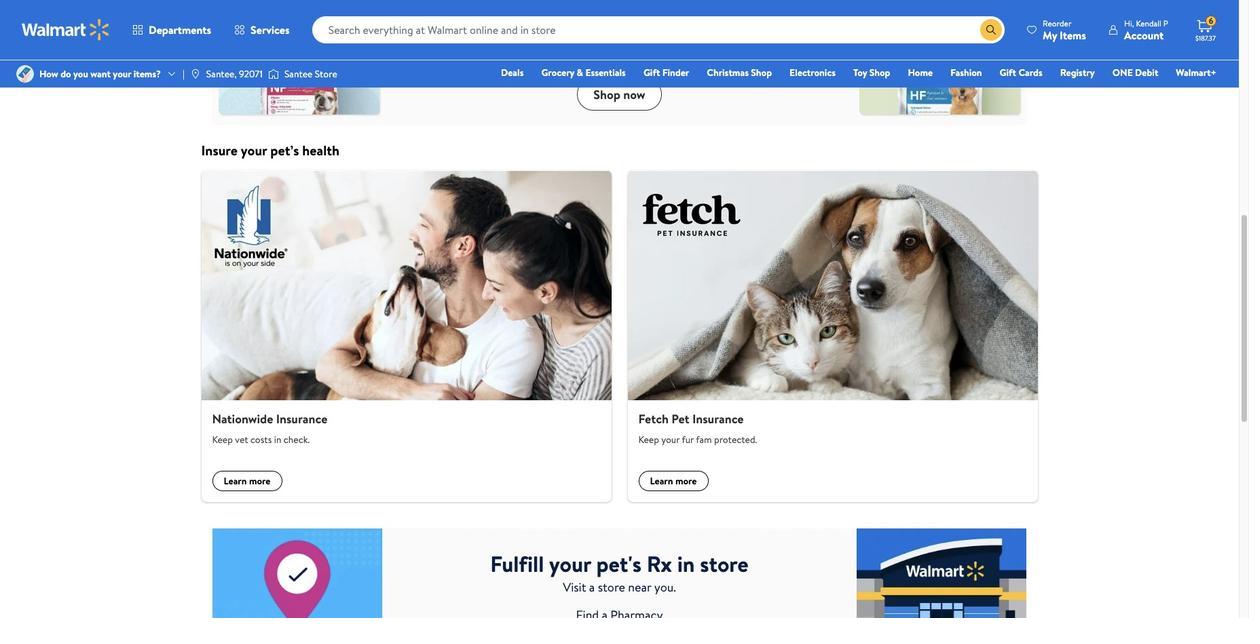 Task type: vqa. For each thing, say whether or not it's contained in the screenshot.
$4.98
no



Task type: locate. For each thing, give the bounding box(es) containing it.
shop for christmas shop
[[751, 66, 772, 79]]

your left pet's
[[241, 141, 267, 160]]

1 insurance from the left
[[276, 411, 327, 428]]

now
[[623, 86, 645, 103]]

gift inside "gift finder" link
[[643, 66, 660, 79]]

at
[[543, 50, 553, 67]]

pet's
[[270, 141, 299, 160]]

vet left approval
[[607, 50, 625, 67]]

 image
[[190, 69, 201, 79]]

one
[[1112, 66, 1133, 79]]

learn for keep
[[224, 474, 247, 488]]

2 gift from the left
[[1000, 66, 1016, 79]]

shop right christmas
[[751, 66, 772, 79]]

insure
[[201, 141, 238, 160]]

your left pet's
[[549, 549, 591, 579]]

2 keep from the left
[[638, 433, 659, 446]]

required.
[[676, 50, 723, 67]]

2 insurance from the left
[[692, 411, 744, 428]]

hi,
[[1124, 17, 1134, 29]]

debit
[[1135, 66, 1158, 79]]

insurance up check.
[[276, 411, 327, 428]]

toy shop
[[853, 66, 890, 79]]

1 horizontal spatial in
[[677, 549, 695, 579]]

insurance
[[276, 411, 327, 428], [692, 411, 744, 428]]

learn down fetch
[[650, 474, 673, 488]]

christmas
[[707, 66, 749, 79]]

store right a
[[598, 579, 625, 596]]

more down fur
[[675, 474, 697, 488]]

your left fur
[[661, 433, 680, 446]]

blue
[[482, 20, 523, 50]]

more for insurance
[[675, 474, 697, 488]]

shop now
[[594, 86, 645, 103]]

learn inside nationwide insurance list item
[[224, 474, 247, 488]]

 image right 92071
[[268, 67, 279, 81]]

1 horizontal spatial learn
[[650, 474, 673, 488]]

gift inside gift cards link
[[1000, 66, 1016, 79]]

more down costs
[[249, 474, 271, 488]]

learn more for insurance
[[650, 474, 697, 488]]

in right rx at the right of the page
[[677, 549, 695, 579]]

1 horizontal spatial gift
[[1000, 66, 1016, 79]]

in inside fulfill your pet's rx in store visit a store near you.
[[677, 549, 695, 579]]

vet left diet
[[679, 20, 711, 50]]

kendall
[[1136, 17, 1161, 29]]

keep inside nationwide insurance keep vet costs in check.
[[212, 433, 233, 446]]

gift
[[643, 66, 660, 79], [1000, 66, 1016, 79]]

you.
[[654, 579, 676, 596]]

electronics link
[[783, 65, 842, 80]]

2 horizontal spatial shop
[[869, 66, 890, 79]]

|
[[183, 67, 185, 81]]

new
[[516, 50, 540, 67]]

how do you want your items?
[[39, 67, 161, 81]]

shop right the toy
[[869, 66, 890, 79]]

learn more inside nationwide insurance list item
[[224, 474, 271, 488]]

learn down "vet"
[[224, 474, 247, 488]]

1 keep from the left
[[212, 433, 233, 446]]

learn more down fur
[[650, 474, 697, 488]]

keep left "vet"
[[212, 433, 233, 446]]

0 horizontal spatial learn more
[[224, 474, 271, 488]]

2 learn more from the left
[[650, 474, 697, 488]]

1 learn more from the left
[[224, 474, 271, 488]]

diet
[[716, 20, 757, 50]]

more inside nationwide insurance list item
[[249, 474, 271, 488]]

santee store
[[284, 67, 337, 81]]

0 vertical spatial in
[[274, 433, 281, 446]]

cards
[[1019, 66, 1043, 79]]

protected.
[[714, 433, 757, 446]]

store
[[700, 549, 749, 579], [598, 579, 625, 596]]

pet
[[672, 411, 689, 428]]

6 $187.37
[[1195, 15, 1216, 43]]

1 learn from the left
[[224, 474, 247, 488]]

shop down essentials
[[594, 86, 620, 103]]

store right you. at the right of the page
[[700, 549, 749, 579]]

 image
[[16, 65, 34, 83], [268, 67, 279, 81]]

0 horizontal spatial gift
[[643, 66, 660, 79]]

 image left how
[[16, 65, 34, 83]]

2 more from the left
[[675, 474, 697, 488]]

blue buffalo natural vet diet. new at walmart! vet approval required. shop now. image
[[212, 8, 1027, 123]]

in right costs
[[274, 433, 281, 446]]

keep inside fetch pet insurance keep your fur fam protected.
[[638, 433, 659, 446]]

keep
[[212, 433, 233, 446], [638, 433, 659, 446]]

your inside fulfill your pet's rx in store visit a store near you.
[[549, 549, 591, 579]]

in
[[274, 433, 281, 446], [677, 549, 695, 579]]

more
[[249, 474, 271, 488], [675, 474, 697, 488]]

$187.37
[[1195, 33, 1216, 43]]

92071
[[239, 67, 263, 81]]

gift left cards on the top of page
[[1000, 66, 1016, 79]]

vet
[[679, 20, 711, 50], [607, 50, 625, 67]]

Walmart Site-Wide search field
[[312, 16, 1005, 43]]

learn inside fetch pet insurance list item
[[650, 474, 673, 488]]

 image for santee store
[[268, 67, 279, 81]]

1 horizontal spatial shop
[[751, 66, 772, 79]]

services button
[[223, 14, 301, 46]]

departments
[[149, 22, 211, 37]]

1 horizontal spatial more
[[675, 474, 697, 488]]

near
[[628, 579, 651, 596]]

gift cards
[[1000, 66, 1043, 79]]

home link
[[902, 65, 939, 80]]

learn more inside fetch pet insurance list item
[[650, 474, 697, 488]]

0 horizontal spatial more
[[249, 474, 271, 488]]

finder
[[662, 66, 689, 79]]

1 horizontal spatial insurance
[[692, 411, 744, 428]]

1 vertical spatial in
[[677, 549, 695, 579]]

0 horizontal spatial insurance
[[276, 411, 327, 428]]

costs
[[250, 433, 272, 446]]

gift left finder
[[643, 66, 660, 79]]

your
[[113, 67, 131, 81], [241, 141, 267, 160], [661, 433, 680, 446], [549, 549, 591, 579]]

0 horizontal spatial in
[[274, 433, 281, 446]]

1 horizontal spatial learn more
[[650, 474, 697, 488]]

reorder
[[1043, 17, 1072, 29]]

check.
[[284, 433, 310, 446]]

learn more down "vet"
[[224, 474, 271, 488]]

gift for gift finder
[[643, 66, 660, 79]]

insurance up the fam
[[692, 411, 744, 428]]

2 learn from the left
[[650, 474, 673, 488]]

my
[[1043, 27, 1057, 42]]

a
[[589, 579, 595, 596]]

list
[[193, 170, 1046, 502]]

1 gift from the left
[[643, 66, 660, 79]]

fulfill your pet's rx in store image
[[212, 529, 1027, 618]]

keep down fetch
[[638, 433, 659, 446]]

walmart+
[[1176, 66, 1216, 79]]

learn
[[224, 474, 247, 488], [650, 474, 673, 488]]

0 horizontal spatial keep
[[212, 433, 233, 446]]

1 horizontal spatial keep
[[638, 433, 659, 446]]

shop for toy shop
[[869, 66, 890, 79]]

1 more from the left
[[249, 474, 271, 488]]

more inside fetch pet insurance list item
[[675, 474, 697, 488]]

0 horizontal spatial learn
[[224, 474, 247, 488]]

items
[[1060, 27, 1086, 42]]

learn more
[[224, 474, 271, 488], [650, 474, 697, 488]]

blue buffalo natural vet diet new at walmart! vet approval required.
[[482, 20, 757, 67]]

approval
[[628, 50, 673, 67]]

shop
[[751, 66, 772, 79], [869, 66, 890, 79], [594, 86, 620, 103]]

fashion link
[[944, 65, 988, 80]]

gift finder link
[[637, 65, 695, 80]]

shop inside "link"
[[869, 66, 890, 79]]

1 horizontal spatial  image
[[268, 67, 279, 81]]

0 horizontal spatial  image
[[16, 65, 34, 83]]

fur
[[682, 433, 694, 446]]



Task type: describe. For each thing, give the bounding box(es) containing it.
insure your pet's health
[[201, 141, 340, 160]]

toy shop link
[[847, 65, 896, 80]]

fulfill your pet's rx in store visit a store near you.
[[490, 549, 749, 596]]

1 horizontal spatial store
[[700, 549, 749, 579]]

 image for how do you want your items?
[[16, 65, 34, 83]]

walmart image
[[22, 19, 110, 41]]

0 horizontal spatial store
[[598, 579, 625, 596]]

fulfill
[[490, 549, 544, 579]]

santee, 92071
[[206, 67, 263, 81]]

registry link
[[1054, 65, 1101, 80]]

home
[[908, 66, 933, 79]]

santee,
[[206, 67, 237, 81]]

nationwide
[[212, 411, 273, 428]]

gift for gift cards
[[1000, 66, 1016, 79]]

want
[[90, 67, 111, 81]]

in inside nationwide insurance keep vet costs in check.
[[274, 433, 281, 446]]

you
[[73, 67, 88, 81]]

services
[[251, 22, 290, 37]]

grocery
[[541, 66, 574, 79]]

nationwide insurance list item
[[193, 170, 619, 502]]

shop now link
[[577, 78, 662, 111]]

pet's
[[596, 549, 641, 579]]

natural
[[603, 20, 674, 50]]

nationwide insurance keep vet costs in check.
[[212, 411, 327, 446]]

&
[[577, 66, 583, 79]]

essentials
[[585, 66, 626, 79]]

christmas shop
[[707, 66, 772, 79]]

more for keep
[[249, 474, 271, 488]]

walmart!
[[556, 50, 604, 67]]

christmas shop link
[[701, 65, 778, 80]]

1 horizontal spatial vet
[[679, 20, 711, 50]]

fam
[[696, 433, 712, 446]]

0 horizontal spatial vet
[[607, 50, 625, 67]]

one debit
[[1112, 66, 1158, 79]]

one debit link
[[1106, 65, 1164, 80]]

visit
[[563, 579, 586, 596]]

electronics
[[790, 66, 836, 79]]

items?
[[134, 67, 161, 81]]

Search search field
[[312, 16, 1005, 43]]

registry
[[1060, 66, 1095, 79]]

toy
[[853, 66, 867, 79]]

fetch pet insurance keep your fur fam protected.
[[638, 411, 757, 446]]

account
[[1124, 27, 1164, 42]]

health
[[302, 141, 340, 160]]

0 horizontal spatial shop
[[594, 86, 620, 103]]

deals
[[501, 66, 524, 79]]

fetch
[[638, 411, 669, 428]]

insurance inside nationwide insurance keep vet costs in check.
[[276, 411, 327, 428]]

list containing nationwide insurance
[[193, 170, 1046, 502]]

your inside fetch pet insurance keep your fur fam protected.
[[661, 433, 680, 446]]

grocery & essentials
[[541, 66, 626, 79]]

gift finder
[[643, 66, 689, 79]]

insurance inside fetch pet insurance keep your fur fam protected.
[[692, 411, 744, 428]]

reorder my items
[[1043, 17, 1086, 42]]

deals link
[[495, 65, 530, 80]]

fetch pet insurance list item
[[619, 170, 1046, 502]]

hi, kendall p account
[[1124, 17, 1168, 42]]

learn more for keep
[[224, 474, 271, 488]]

learn for insurance
[[650, 474, 673, 488]]

departments button
[[121, 14, 223, 46]]

fashion
[[950, 66, 982, 79]]

your right want
[[113, 67, 131, 81]]

grocery & essentials link
[[535, 65, 632, 80]]

search icon image
[[986, 24, 997, 35]]

walmart+ link
[[1170, 65, 1223, 80]]

store
[[315, 67, 337, 81]]

6
[[1209, 15, 1213, 27]]

gift cards link
[[994, 65, 1049, 80]]

buffalo
[[528, 20, 598, 50]]

rx
[[647, 549, 672, 579]]

santee
[[284, 67, 313, 81]]

vet
[[235, 433, 248, 446]]

p
[[1163, 17, 1168, 29]]

how
[[39, 67, 58, 81]]

do
[[61, 67, 71, 81]]



